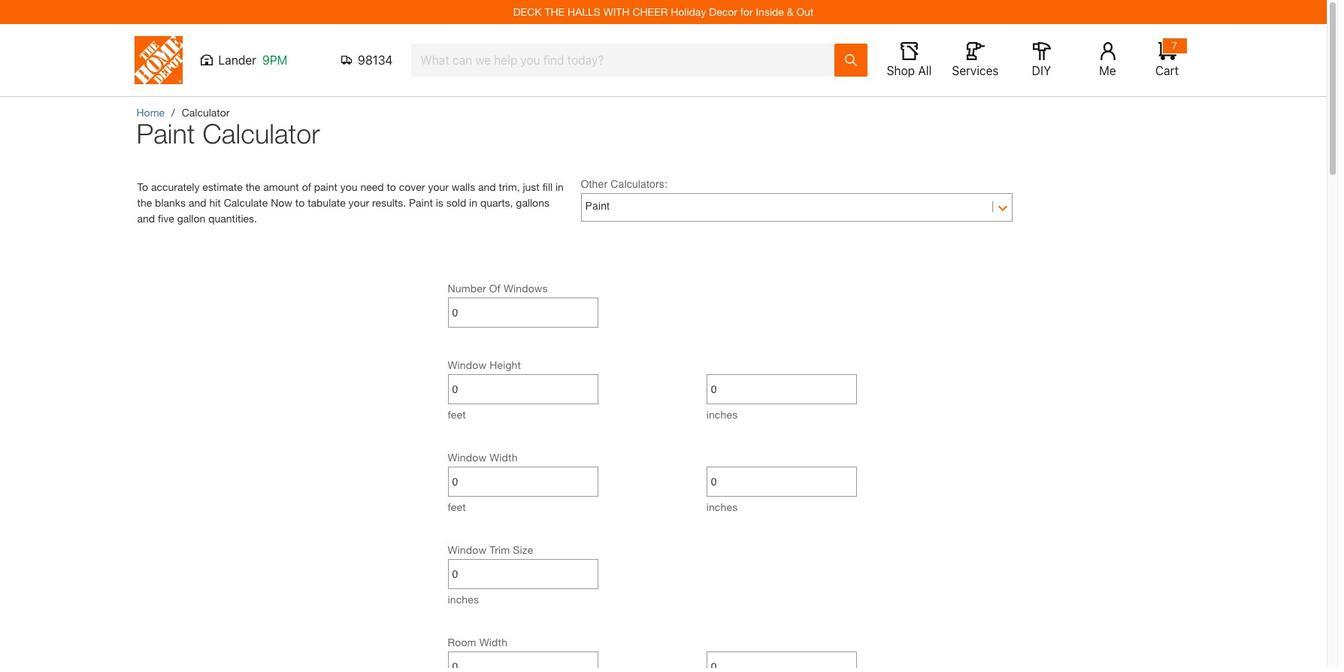 Task type: vqa. For each thing, say whether or not it's contained in the screenshot.
the left the
yes



Task type: describe. For each thing, give the bounding box(es) containing it.
deck
[[514, 5, 542, 18]]

98134 button
[[341, 53, 393, 68]]

trim,
[[499, 181, 520, 193]]

cover
[[399, 181, 425, 193]]

0 vertical spatial to
[[387, 181, 396, 193]]

hit
[[209, 196, 221, 209]]

you
[[341, 181, 358, 193]]

window for window trim size
[[448, 544, 487, 557]]

calculator up amount
[[203, 117, 320, 150]]

width for window width
[[490, 451, 518, 464]]

me button
[[1084, 42, 1132, 78]]

home link
[[137, 106, 165, 119]]

calculator right /
[[182, 106, 230, 119]]

walls
[[452, 181, 476, 193]]

with
[[604, 5, 630, 18]]

gallon
[[177, 212, 206, 225]]

1 vertical spatial your
[[349, 196, 369, 209]]

quantities.
[[208, 212, 257, 225]]

need
[[361, 181, 384, 193]]

size
[[513, 544, 534, 557]]

inside
[[756, 5, 784, 18]]

to
[[137, 181, 148, 193]]

room width
[[448, 636, 508, 649]]

feet for window height
[[448, 408, 466, 421]]

five
[[158, 212, 174, 225]]

paint inside popup button
[[586, 200, 610, 212]]

quarts,
[[481, 196, 513, 209]]

blanks
[[155, 196, 186, 209]]

window for window width
[[448, 451, 487, 464]]

is
[[436, 196, 444, 209]]

inches for height
[[707, 408, 738, 421]]

1 vertical spatial and
[[189, 196, 207, 209]]

the
[[545, 5, 565, 18]]

0 vertical spatial in
[[556, 181, 564, 193]]

inches for width
[[707, 501, 738, 514]]

window width
[[448, 451, 518, 464]]

What can we help you find today? search field
[[421, 44, 834, 76]]

now
[[271, 196, 293, 209]]

&
[[787, 5, 794, 18]]

deck the halls with cheer holiday decor for inside & out link
[[514, 5, 814, 18]]

for
[[741, 5, 753, 18]]

all
[[919, 64, 932, 77]]

other
[[581, 178, 608, 190]]

1 vertical spatial to
[[295, 196, 305, 209]]

services
[[953, 64, 999, 77]]

the home depot logo image
[[134, 36, 182, 84]]

paint
[[314, 181, 338, 193]]

cheer
[[633, 5, 668, 18]]

cart 7
[[1156, 40, 1180, 77]]

of
[[490, 282, 501, 295]]

feet for window width
[[448, 501, 466, 514]]

to accurately estimate the amount of paint you need    to cover your walls and trim, just fill in the blanks and hit    calculate now to tabulate your results. paint is sold in quarts,    gallons and five gallon quantities.
[[137, 181, 564, 225]]

deck the halls with cheer holiday decor for inside & out
[[514, 5, 814, 18]]

shop all
[[887, 64, 932, 77]]

shop all button
[[886, 42, 934, 78]]

diy button
[[1018, 42, 1066, 78]]

home
[[137, 106, 165, 119]]

holiday
[[671, 5, 707, 18]]



Task type: locate. For each thing, give the bounding box(es) containing it.
window height
[[448, 359, 521, 372]]

to down of
[[295, 196, 305, 209]]

1 horizontal spatial and
[[189, 196, 207, 209]]

tabulate
[[308, 196, 346, 209]]

windows
[[504, 282, 548, 295]]

2 vertical spatial inches
[[448, 594, 479, 606]]

0 vertical spatial feet
[[448, 408, 466, 421]]

2 feet from the top
[[448, 501, 466, 514]]

and left five
[[137, 212, 155, 225]]

None number field
[[452, 299, 594, 327], [452, 375, 594, 404], [711, 375, 853, 404], [452, 468, 594, 496], [711, 468, 853, 496], [452, 560, 594, 589], [452, 653, 594, 669], [711, 653, 853, 669], [452, 299, 594, 327], [452, 375, 594, 404], [711, 375, 853, 404], [452, 468, 594, 496], [711, 468, 853, 496], [452, 560, 594, 589], [452, 653, 594, 669], [711, 653, 853, 669]]

1 vertical spatial inches
[[707, 501, 738, 514]]

window trim size
[[448, 544, 534, 557]]

1 horizontal spatial the
[[246, 181, 261, 193]]

your
[[428, 181, 449, 193], [349, 196, 369, 209]]

feet up window width
[[448, 408, 466, 421]]

paint
[[137, 117, 195, 150], [409, 196, 433, 209], [586, 200, 610, 212]]

inches
[[707, 408, 738, 421], [707, 501, 738, 514], [448, 594, 479, 606]]

1 horizontal spatial in
[[556, 181, 564, 193]]

2 vertical spatial window
[[448, 544, 487, 557]]

1 horizontal spatial paint
[[409, 196, 433, 209]]

1 horizontal spatial your
[[428, 181, 449, 193]]

in right sold
[[469, 196, 478, 209]]

me
[[1100, 64, 1117, 77]]

and up quarts,
[[478, 181, 496, 193]]

width
[[490, 451, 518, 464], [480, 636, 508, 649]]

decor
[[710, 5, 738, 18]]

home / calculator paint calculator
[[137, 106, 320, 150]]

2 horizontal spatial paint
[[586, 200, 610, 212]]

gallons
[[516, 196, 550, 209]]

amount
[[263, 181, 299, 193]]

shop
[[887, 64, 916, 77]]

paint inside to accurately estimate the amount of paint you need    to cover your walls and trim, just fill in the blanks and hit    calculate now to tabulate your results. paint is sold in quarts,    gallons and five gallon quantities.
[[409, 196, 433, 209]]

sold
[[447, 196, 467, 209]]

7
[[1173, 40, 1178, 51]]

1 horizontal spatial to
[[387, 181, 396, 193]]

the up 'calculate'
[[246, 181, 261, 193]]

the
[[246, 181, 261, 193], [137, 196, 152, 209]]

feet
[[448, 408, 466, 421], [448, 501, 466, 514]]

0 horizontal spatial to
[[295, 196, 305, 209]]

trim
[[490, 544, 510, 557]]

0 vertical spatial inches
[[707, 408, 738, 421]]

number of windows
[[448, 282, 548, 295]]

window for window height
[[448, 359, 487, 372]]

0 horizontal spatial your
[[349, 196, 369, 209]]

the down to
[[137, 196, 152, 209]]

paint inside home / calculator paint calculator
[[137, 117, 195, 150]]

2 vertical spatial and
[[137, 212, 155, 225]]

2 window from the top
[[448, 451, 487, 464]]

to up results.
[[387, 181, 396, 193]]

lander
[[219, 53, 256, 67]]

to
[[387, 181, 396, 193], [295, 196, 305, 209]]

2 horizontal spatial and
[[478, 181, 496, 193]]

of
[[302, 181, 311, 193]]

other calculators:
[[581, 178, 668, 190]]

paint down other
[[586, 200, 610, 212]]

calculators:
[[611, 178, 668, 190]]

width for room width
[[480, 636, 508, 649]]

estimate
[[203, 181, 243, 193]]

lander 9pm
[[219, 53, 288, 67]]

number
[[448, 282, 486, 295]]

0 horizontal spatial the
[[137, 196, 152, 209]]

1 window from the top
[[448, 359, 487, 372]]

just
[[523, 181, 540, 193]]

1 vertical spatial window
[[448, 451, 487, 464]]

diy
[[1033, 64, 1052, 77]]

1 vertical spatial width
[[480, 636, 508, 649]]

0 horizontal spatial in
[[469, 196, 478, 209]]

98134
[[358, 53, 393, 67]]

and
[[478, 181, 496, 193], [189, 196, 207, 209], [137, 212, 155, 225]]

window
[[448, 359, 487, 372], [448, 451, 487, 464], [448, 544, 487, 557]]

paint down cover
[[409, 196, 433, 209]]

9pm
[[262, 53, 288, 67]]

your up is
[[428, 181, 449, 193]]

halls
[[568, 5, 601, 18]]

0 vertical spatial the
[[246, 181, 261, 193]]

paint up the accurately
[[137, 117, 195, 150]]

calculator
[[182, 106, 230, 119], [203, 117, 320, 150]]

1 feet from the top
[[448, 408, 466, 421]]

room
[[448, 636, 477, 649]]

1 vertical spatial in
[[469, 196, 478, 209]]

0 horizontal spatial and
[[137, 212, 155, 225]]

feet up window trim size
[[448, 501, 466, 514]]

0 vertical spatial width
[[490, 451, 518, 464]]

0 vertical spatial your
[[428, 181, 449, 193]]

1 vertical spatial the
[[137, 196, 152, 209]]

in right fill
[[556, 181, 564, 193]]

results.
[[372, 196, 406, 209]]

and up gallon
[[189, 196, 207, 209]]

fill
[[543, 181, 553, 193]]

out
[[797, 5, 814, 18]]

/
[[172, 106, 175, 119]]

paint button
[[586, 195, 1008, 217]]

height
[[490, 359, 521, 372]]

your down you on the left of the page
[[349, 196, 369, 209]]

cart
[[1156, 64, 1180, 77]]

calculate
[[224, 196, 268, 209]]

in
[[556, 181, 564, 193], [469, 196, 478, 209]]

0 vertical spatial window
[[448, 359, 487, 372]]

0 vertical spatial and
[[478, 181, 496, 193]]

0 horizontal spatial paint
[[137, 117, 195, 150]]

1 vertical spatial feet
[[448, 501, 466, 514]]

3 window from the top
[[448, 544, 487, 557]]

accurately
[[151, 181, 200, 193]]

services button
[[952, 42, 1000, 78]]



